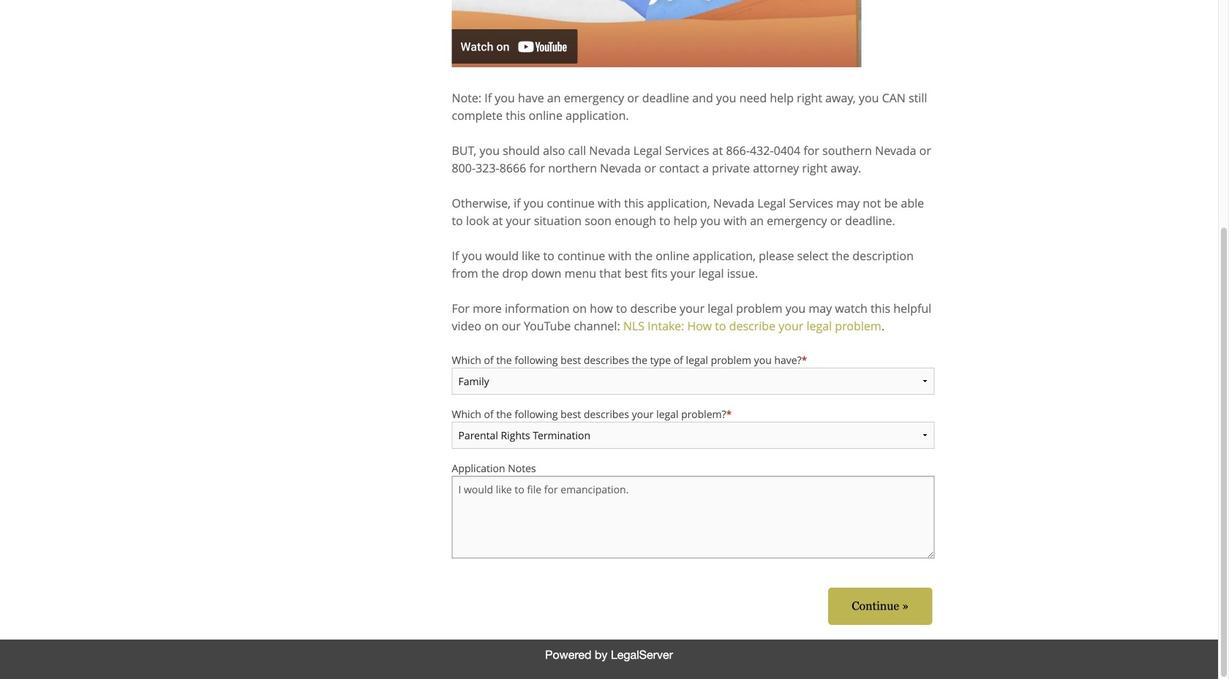 Task type: describe. For each thing, give the bounding box(es) containing it.
Continue » submit
[[828, 588, 932, 626]]



Task type: locate. For each thing, give the bounding box(es) containing it.
None text field
[[452, 476, 935, 559]]



Task type: vqa. For each thing, say whether or not it's contained in the screenshot.
text box
yes



